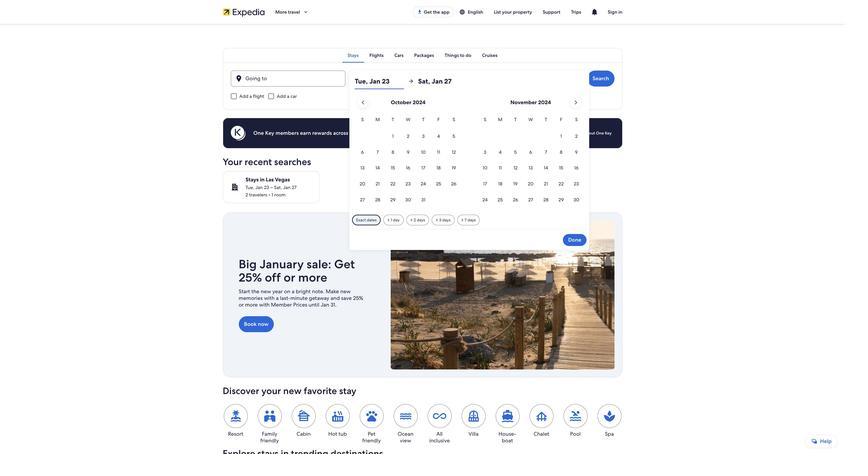 Task type: describe. For each thing, give the bounding box(es) containing it.
add for add a car
[[277, 93, 286, 99]]

your recent searches
[[223, 156, 311, 168]]

1 inside stays in las vegas tue, jan 23 – sat, jan 27 2 travelers • 1 room
[[271, 192, 273, 198]]

27 inside october 2024 element
[[360, 197, 365, 203]]

tue, jan 23 button
[[355, 73, 404, 89]]

big january sale: get 25% off or more start the new year on a bright note. make new memories with a last-minute getaway and save 25% or more with member prices until jan 31.
[[239, 257, 363, 309]]

17 for bottom 17 button
[[483, 181, 487, 187]]

jan inside big january sale: get 25% off or more start the new year on a bright note. make new memories with a last-minute getaway and save 25% or more with member prices until jan 31.
[[321, 302, 329, 309]]

5 for 5 button to the left
[[453, 133, 455, 139]]

3 for bottommost the 3 button
[[484, 149, 486, 155]]

cars link
[[389, 48, 409, 63]]

1 27 button from the left
[[355, 192, 370, 208]]

1 horizontal spatial key
[[605, 131, 612, 136]]

friendly for family
[[260, 437, 279, 444]]

1 vertical spatial 4 button
[[493, 145, 508, 160]]

pet friendly
[[362, 431, 381, 444]]

add a car
[[277, 93, 297, 99]]

22 for first the "22" button from left
[[390, 181, 396, 187]]

get the app
[[424, 9, 450, 15]]

0 vertical spatial 18 button
[[431, 160, 446, 176]]

18 for the 18 button to the right
[[498, 181, 502, 187]]

packages link
[[409, 48, 439, 63]]

house­boat
[[499, 431, 516, 444]]

stays for stays
[[348, 52, 359, 58]]

26 button inside november 2024 element
[[508, 192, 523, 208]]

your
[[223, 156, 242, 168]]

2 28 button from the left
[[538, 192, 554, 208]]

discover your new favorite stay
[[223, 385, 357, 397]]

1 vertical spatial 24 button
[[478, 192, 493, 208]]

31 button
[[416, 192, 431, 208]]

2024 for november 2024
[[538, 99, 551, 106]]

10 inside october 2024 element
[[421, 149, 426, 155]]

1 t from the left
[[392, 117, 394, 123]]

1 horizontal spatial 7
[[465, 218, 467, 223]]

las
[[266, 176, 274, 183]]

1 vertical spatial 3 button
[[478, 145, 493, 160]]

1 horizontal spatial more
[[298, 270, 327, 286]]

family friendly
[[260, 431, 279, 444]]

31.
[[331, 302, 337, 309]]

cars
[[394, 52, 404, 58]]

sign
[[608, 9, 617, 15]]

a left flight at the top left of the page
[[249, 93, 252, 99]]

sign in
[[608, 9, 623, 15]]

spa
[[605, 431, 614, 438]]

book
[[244, 321, 257, 328]]

1 horizontal spatial new
[[283, 385, 302, 397]]

expedia logo image
[[223, 7, 265, 17]]

english button
[[454, 6, 489, 18]]

get the app link
[[413, 7, 454, 17]]

0 vertical spatial 11 button
[[431, 145, 446, 160]]

2 27 button from the left
[[523, 192, 538, 208]]

1 22 button from the left
[[385, 176, 401, 192]]

30 inside october 2024 element
[[405, 197, 411, 203]]

2 20 button from the left
[[523, 176, 538, 192]]

cabin button
[[291, 404, 317, 438]]

stays image
[[231, 183, 239, 191]]

cabin
[[297, 431, 311, 438]]

7 button inside october 2024 element
[[370, 145, 385, 160]]

0 horizontal spatial key
[[265, 130, 274, 137]]

tue, jan 23
[[355, 77, 390, 86]]

15 inside november 2024 element
[[559, 165, 563, 171]]

next month image
[[572, 99, 580, 107]]

m for october 2024
[[376, 117, 380, 123]]

done
[[568, 237, 581, 244]]

1 vertical spatial or
[[239, 302, 244, 309]]

± for ± 1 day
[[387, 218, 390, 223]]

january
[[260, 257, 304, 272]]

memories
[[239, 295, 263, 302]]

2 8 button from the left
[[554, 145, 569, 160]]

2 vertical spatial 3
[[439, 218, 441, 223]]

dates
[[367, 218, 377, 223]]

about
[[584, 131, 595, 136]]

8 for first 8 button from the left
[[392, 149, 394, 155]]

1 vertical spatial 11 button
[[493, 160, 508, 176]]

inclusive
[[429, 437, 450, 444]]

english
[[468, 9, 483, 15]]

2 inside stays in las vegas tue, jan 23 – sat, jan 27 2 travelers • 1 room
[[245, 192, 248, 198]]

± 2 days
[[410, 218, 425, 223]]

0 vertical spatial 10 button
[[416, 145, 431, 160]]

2 23 button from the left
[[569, 176, 584, 192]]

21 for second 21 button from the left
[[544, 181, 548, 187]]

note.
[[312, 288, 325, 295]]

searches
[[274, 156, 311, 168]]

getaway
[[309, 295, 329, 302]]

view
[[400, 437, 411, 444]]

previous month image
[[359, 99, 367, 107]]

travel
[[288, 9, 300, 15]]

november 2024 element
[[478, 116, 584, 208]]

done button
[[563, 234, 587, 246]]

23 inside october 2024 element
[[406, 181, 411, 187]]

with left member on the left bottom of the page
[[259, 302, 270, 309]]

21 for second 21 button from the right
[[376, 181, 380, 187]]

10 inside november 2024 element
[[483, 165, 488, 171]]

sat, jan 27 button
[[418, 73, 468, 89]]

things to do
[[445, 52, 471, 58]]

october 2024
[[391, 99, 426, 106]]

year
[[272, 288, 283, 295]]

4 for 4 button to the bottom
[[499, 149, 502, 155]]

1 13 button from the left
[[355, 160, 370, 176]]

1 horizontal spatial one
[[596, 131, 604, 136]]

ocean
[[398, 431, 414, 438]]

23 inside november 2024 element
[[574, 181, 579, 187]]

0 horizontal spatial 25%
[[239, 270, 262, 286]]

–
[[270, 185, 273, 191]]

f for november 2024
[[560, 117, 562, 123]]

13 inside october 2024 element
[[360, 165, 365, 171]]

18 for the top the 18 button
[[437, 165, 441, 171]]

11 for the bottommost 11 button
[[499, 165, 502, 171]]

0 horizontal spatial 3 button
[[416, 129, 431, 144]]

november 2024
[[511, 99, 551, 106]]

1 vertical spatial 19 button
[[508, 176, 523, 192]]

20 for first 20 button from right
[[528, 181, 534, 187]]

2 6 button from the left
[[523, 145, 538, 160]]

stays in las vegas tue, jan 23 – sat, jan 27 2 travelers • 1 room
[[245, 176, 297, 198]]

23 inside button
[[382, 77, 390, 86]]

members
[[276, 130, 299, 137]]

app
[[441, 9, 450, 15]]

minute
[[291, 295, 308, 302]]

± 1 day
[[387, 218, 400, 223]]

16 inside october 2024 element
[[406, 165, 410, 171]]

and inside big january sale: get 25% off or more start the new year on a bright note. make new memories with a last-minute getaway and save 25% or more with member prices until jan 31.
[[331, 295, 340, 302]]

2 s from the left
[[453, 117, 455, 123]]

download the app button image
[[417, 9, 423, 15]]

3 for left the 3 button
[[422, 133, 425, 139]]

26 inside october 2024 element
[[451, 181, 457, 187]]

1 horizontal spatial get
[[424, 9, 432, 15]]

days for ± 2 days
[[417, 218, 425, 223]]

villa
[[469, 431, 479, 438]]

resort button
[[223, 404, 249, 438]]

1 vertical spatial 5 button
[[508, 145, 523, 160]]

29 for 29 button inside the november 2024 element
[[559, 197, 564, 203]]

trips link
[[566, 6, 587, 18]]

expedia,
[[350, 130, 371, 137]]

0 horizontal spatial 19 button
[[446, 160, 462, 176]]

6 for second 6 button from the left
[[529, 149, 532, 155]]

2 t from the left
[[422, 117, 425, 123]]

vrbo
[[413, 130, 425, 137]]

day
[[393, 218, 400, 223]]

search button
[[587, 71, 615, 87]]

more travel button
[[270, 6, 314, 18]]

1 button for november 2024
[[554, 129, 569, 144]]

hotels.com,
[[372, 130, 401, 137]]

travelers
[[249, 192, 267, 198]]

now
[[258, 321, 269, 328]]

packages
[[414, 52, 434, 58]]

recent
[[245, 156, 272, 168]]

1 6 button from the left
[[355, 145, 370, 160]]

0 horizontal spatial 24 button
[[416, 176, 431, 192]]

1 inside november 2024 element
[[560, 133, 562, 139]]

learn
[[573, 131, 583, 136]]

favorite
[[304, 385, 337, 397]]

all inclusive button
[[427, 404, 453, 444]]

flights link
[[364, 48, 389, 63]]

0 horizontal spatial one
[[253, 130, 264, 137]]

2 15 button from the left
[[554, 160, 569, 176]]

2 horizontal spatial new
[[340, 288, 351, 295]]

6 for second 6 button from right
[[361, 149, 364, 155]]

earn
[[300, 130, 311, 137]]

± for ± 2 days
[[410, 218, 413, 223]]

your for discover
[[262, 385, 281, 397]]

october 2024 element
[[355, 116, 462, 208]]

a left car at the top left
[[287, 93, 289, 99]]

25 inside november 2024 element
[[498, 197, 503, 203]]

4 t from the left
[[545, 117, 547, 123]]

1 vertical spatial 17 button
[[478, 176, 493, 192]]

friendly for pet
[[362, 437, 381, 444]]

support link
[[538, 6, 566, 18]]

more
[[275, 9, 287, 15]]

all
[[437, 431, 443, 438]]

application inside big january sale: get 25% off or more main content
[[355, 95, 584, 208]]

26 button inside october 2024 element
[[446, 176, 462, 192]]

add a flight
[[239, 93, 264, 99]]

0 horizontal spatial 5 button
[[446, 129, 462, 144]]

2 21 button from the left
[[538, 176, 554, 192]]

19 inside october 2024 element
[[452, 165, 456, 171]]

villa button
[[461, 404, 487, 438]]

hot tub
[[328, 431, 347, 438]]

0 vertical spatial and
[[402, 130, 412, 137]]

1 vertical spatial more
[[245, 302, 258, 309]]

rewards
[[312, 130, 332, 137]]

27 inside sat, jan 27 button
[[444, 77, 452, 86]]

1 horizontal spatial 10 button
[[478, 160, 493, 176]]

exact dates
[[356, 218, 377, 223]]

0 horizontal spatial 12 button
[[446, 145, 462, 160]]

28 for second 28 button from the right
[[375, 197, 380, 203]]

24 for bottommost the 24 button
[[483, 197, 488, 203]]

support
[[543, 9, 561, 15]]

cruises
[[482, 52, 498, 58]]

days for ± 3 days
[[442, 218, 451, 223]]

learn about one key link
[[571, 128, 615, 139]]



Task type: vqa. For each thing, say whether or not it's contained in the screenshot.


Task type: locate. For each thing, give the bounding box(es) containing it.
2 w from the left
[[529, 117, 533, 123]]

and left save
[[331, 295, 340, 302]]

hot
[[328, 431, 337, 438]]

2 left about in the right top of the page
[[575, 133, 578, 139]]

1 vertical spatial 12 button
[[508, 160, 523, 176]]

2 1 button from the left
[[554, 129, 569, 144]]

1 16 button from the left
[[401, 160, 416, 176]]

0 horizontal spatial and
[[331, 295, 340, 302]]

11 inside october 2024 element
[[437, 149, 440, 155]]

0 horizontal spatial 13
[[360, 165, 365, 171]]

1 horizontal spatial 8
[[560, 149, 563, 155]]

tue, left -
[[355, 77, 368, 86]]

± 3 days
[[436, 218, 451, 223]]

0 horizontal spatial 29
[[390, 197, 396, 203]]

add left flight at the top left of the page
[[239, 93, 248, 99]]

2 22 from the left
[[559, 181, 564, 187]]

with
[[264, 295, 275, 302], [259, 302, 270, 309]]

7 inside october 2024 element
[[377, 149, 379, 155]]

23 inside stays in las vegas tue, jan 23 – sat, jan 27 2 travelers • 1 room
[[264, 185, 269, 191]]

27 inside stays in las vegas tue, jan 23 – sat, jan 27 2 travelers • 1 room
[[292, 185, 297, 191]]

jan inside button
[[369, 77, 381, 86]]

t up hotels.com,
[[392, 117, 394, 123]]

and left vrbo
[[402, 130, 412, 137]]

4 s from the left
[[575, 117, 578, 123]]

friendly inside button
[[260, 437, 279, 444]]

2 left travelers on the top of the page
[[245, 192, 248, 198]]

1 vertical spatial the
[[251, 288, 259, 295]]

6 inside november 2024 element
[[529, 149, 532, 155]]

1 ± from the left
[[387, 218, 390, 223]]

1 horizontal spatial 14
[[544, 165, 548, 171]]

1 vertical spatial 25%
[[353, 295, 363, 302]]

1 horizontal spatial 6
[[529, 149, 532, 155]]

20
[[360, 181, 365, 187], [528, 181, 534, 187]]

0 vertical spatial 25
[[436, 181, 441, 187]]

1 21 button from the left
[[370, 176, 385, 192]]

17 for 17 button to the top
[[421, 165, 425, 171]]

2 2 button from the left
[[569, 129, 584, 144]]

2 add from the left
[[277, 93, 286, 99]]

1 30 button from the left
[[401, 192, 416, 208]]

communication center icon image
[[591, 8, 599, 16]]

22 inside october 2024 element
[[390, 181, 396, 187]]

1 horizontal spatial 28 button
[[538, 192, 554, 208]]

2 7 button from the left
[[538, 145, 554, 160]]

stays up travelers on the top of the page
[[245, 176, 259, 183]]

8 inside october 2024 element
[[392, 149, 394, 155]]

1 14 button from the left
[[370, 160, 385, 176]]

stays link
[[342, 48, 364, 63]]

•
[[268, 192, 270, 198]]

± right day
[[410, 218, 413, 223]]

big january sale: get 25% off or more main content
[[0, 24, 845, 454]]

0 vertical spatial 25 button
[[431, 176, 446, 192]]

2 15 from the left
[[559, 165, 563, 171]]

make
[[326, 288, 339, 295]]

1 horizontal spatial 26 button
[[508, 192, 523, 208]]

0 vertical spatial the
[[433, 9, 440, 15]]

14 for second 14 button from the right
[[376, 165, 380, 171]]

3 inside october 2024 element
[[422, 133, 425, 139]]

your inside big january sale: get 25% off or more main content
[[262, 385, 281, 397]]

2 button for october 2024
[[401, 129, 416, 144]]

0 horizontal spatial 5
[[453, 133, 455, 139]]

0 horizontal spatial 25 button
[[431, 176, 446, 192]]

26
[[451, 181, 457, 187], [513, 197, 518, 203]]

0 vertical spatial tue,
[[355, 77, 368, 86]]

8 inside november 2024 element
[[560, 149, 563, 155]]

days left ± 7 days
[[442, 218, 451, 223]]

3 s from the left
[[484, 117, 486, 123]]

1 button for october 2024
[[385, 129, 401, 144]]

0 horizontal spatial 21 button
[[370, 176, 385, 192]]

1 horizontal spatial f
[[560, 117, 562, 123]]

list
[[494, 9, 501, 15]]

28 for 1st 28 button from the right
[[543, 197, 549, 203]]

14 inside october 2024 element
[[376, 165, 380, 171]]

1 left day
[[391, 218, 392, 223]]

1 horizontal spatial 16 button
[[569, 160, 584, 176]]

1 30 from the left
[[405, 197, 411, 203]]

31
[[421, 197, 426, 203]]

0 horizontal spatial 12
[[452, 149, 456, 155]]

family friendly button
[[257, 404, 283, 444]]

w inside november 2024 element
[[529, 117, 533, 123]]

2 13 from the left
[[529, 165, 533, 171]]

discover
[[223, 385, 259, 397]]

5 for bottom 5 button
[[514, 149, 517, 155]]

your right discover
[[262, 385, 281, 397]]

9 for second 9 button from the right
[[407, 149, 410, 155]]

hot tub button
[[325, 404, 351, 438]]

with left last-
[[264, 295, 275, 302]]

1 horizontal spatial 19
[[513, 181, 518, 187]]

9 for second 9 button
[[575, 149, 578, 155]]

cruises link
[[477, 48, 503, 63]]

new left year at the bottom of page
[[261, 288, 271, 295]]

the inside big january sale: get 25% off or more start the new year on a bright note. make new memories with a last-minute getaway and save 25% or more with member prices until jan 31.
[[251, 288, 259, 295]]

2 14 from the left
[[544, 165, 548, 171]]

29 button inside november 2024 element
[[554, 192, 569, 208]]

19 inside november 2024 element
[[513, 181, 518, 187]]

1 28 button from the left
[[370, 192, 385, 208]]

18 inside october 2024 element
[[437, 165, 441, 171]]

1 20 button from the left
[[355, 176, 370, 192]]

2024 right october
[[413, 99, 426, 106]]

t down november 2024
[[545, 117, 547, 123]]

0 vertical spatial 25%
[[239, 270, 262, 286]]

in
[[619, 9, 623, 15], [260, 176, 264, 183]]

stays inside stays in las vegas tue, jan 23 – sat, jan 27 2 travelers • 1 room
[[245, 176, 259, 183]]

0 vertical spatial or
[[284, 270, 295, 286]]

28 inside november 2024 element
[[543, 197, 549, 203]]

your inside 'link'
[[502, 9, 512, 15]]

16 inside november 2024 element
[[574, 165, 579, 171]]

1 vertical spatial 10 button
[[478, 160, 493, 176]]

book now
[[244, 321, 269, 328]]

1
[[392, 133, 394, 139], [560, 133, 562, 139], [271, 192, 273, 198], [391, 218, 392, 223]]

new left favorite
[[283, 385, 302, 397]]

tue, inside stays in las vegas tue, jan 23 – sat, jan 27 2 travelers • 1 room
[[245, 185, 254, 191]]

2 button for november 2024
[[569, 129, 584, 144]]

0 vertical spatial 24 button
[[416, 176, 431, 192]]

tab list containing stays
[[223, 48, 623, 63]]

more up note. at the bottom of page
[[298, 270, 327, 286]]

1 vertical spatial in
[[260, 176, 264, 183]]

1 14 from the left
[[376, 165, 380, 171]]

to
[[460, 52, 465, 58]]

friendly inside button
[[362, 437, 381, 444]]

9 button down learn
[[569, 145, 584, 160]]

1 left learn
[[560, 133, 562, 139]]

in inside dropdown button
[[619, 9, 623, 15]]

more
[[298, 270, 327, 286], [245, 302, 258, 309]]

prices
[[293, 302, 307, 309]]

a
[[249, 93, 252, 99], [287, 93, 289, 99], [292, 288, 295, 295], [276, 295, 279, 302]]

7 button
[[370, 145, 385, 160], [538, 145, 554, 160]]

6 button
[[355, 145, 370, 160], [523, 145, 538, 160]]

w inside october 2024 element
[[406, 117, 411, 123]]

trailing image
[[303, 9, 309, 15]]

1 s from the left
[[361, 117, 364, 123]]

0 vertical spatial 17 button
[[416, 160, 431, 176]]

2024 for october 2024
[[413, 99, 426, 106]]

a right on
[[292, 288, 295, 295]]

19
[[452, 165, 456, 171], [513, 181, 518, 187]]

± 7 days
[[461, 218, 476, 223]]

0 horizontal spatial 9
[[407, 149, 410, 155]]

1 left vrbo
[[392, 133, 394, 139]]

1 horizontal spatial stays
[[348, 52, 359, 58]]

1 m from the left
[[376, 117, 380, 123]]

2 9 from the left
[[575, 149, 578, 155]]

m inside october 2024 element
[[376, 117, 380, 123]]

1 horizontal spatial 25
[[498, 197, 503, 203]]

18 inside november 2024 element
[[498, 181, 502, 187]]

days for ± 7 days
[[468, 218, 476, 223]]

bright
[[296, 288, 311, 295]]

1 vertical spatial 17
[[483, 181, 487, 187]]

0 horizontal spatial 20
[[360, 181, 365, 187]]

in for stays
[[260, 176, 264, 183]]

14 inside november 2024 element
[[544, 165, 548, 171]]

25% up start on the bottom left of page
[[239, 270, 262, 286]]

stays left the flights link
[[348, 52, 359, 58]]

in inside stays in las vegas tue, jan 23 – sat, jan 27 2 travelers • 1 room
[[260, 176, 264, 183]]

1 horizontal spatial 18 button
[[493, 176, 508, 192]]

1 vertical spatial stays
[[245, 176, 259, 183]]

25 button
[[431, 176, 446, 192], [493, 192, 508, 208]]

2 22 button from the left
[[554, 176, 569, 192]]

0 horizontal spatial 11 button
[[431, 145, 446, 160]]

1 horizontal spatial 29 button
[[554, 192, 569, 208]]

2 30 button from the left
[[569, 192, 584, 208]]

12 inside november 2024 element
[[514, 165, 518, 171]]

days down 31
[[417, 218, 425, 223]]

13 inside november 2024 element
[[529, 165, 533, 171]]

tab list
[[223, 48, 623, 63]]

2 20 from the left
[[528, 181, 534, 187]]

21 inside november 2024 element
[[544, 181, 548, 187]]

4 button
[[431, 129, 446, 144], [493, 145, 508, 160]]

29 inside november 2024 element
[[559, 197, 564, 203]]

learn about one key
[[573, 131, 612, 136]]

17 inside october 2024 element
[[421, 165, 425, 171]]

1 horizontal spatial sat,
[[418, 77, 430, 86]]

1 1 button from the left
[[385, 129, 401, 144]]

0 horizontal spatial sat,
[[274, 185, 282, 191]]

add
[[239, 93, 248, 99], [277, 93, 286, 99]]

1 23 button from the left
[[401, 176, 416, 192]]

key right about in the right top of the page
[[605, 131, 612, 136]]

0 horizontal spatial 6
[[361, 149, 364, 155]]

1 8 button from the left
[[385, 145, 401, 160]]

application
[[355, 95, 584, 208]]

2024 right november
[[538, 99, 551, 106]]

21 inside october 2024 element
[[376, 181, 380, 187]]

get right download the app button icon
[[424, 9, 432, 15]]

1 horizontal spatial 16
[[574, 165, 579, 171]]

± left day
[[387, 218, 390, 223]]

1 horizontal spatial 1 button
[[554, 129, 569, 144]]

a left last-
[[276, 295, 279, 302]]

0 horizontal spatial new
[[261, 288, 271, 295]]

13 button
[[355, 160, 370, 176], [523, 160, 538, 176]]

1 16 from the left
[[406, 165, 410, 171]]

2 days from the left
[[442, 218, 451, 223]]

12 for 12 button to the left
[[452, 149, 456, 155]]

2 friendly from the left
[[362, 437, 381, 444]]

1 horizontal spatial 10
[[483, 165, 488, 171]]

w for november
[[529, 117, 533, 123]]

directional image
[[408, 78, 414, 84]]

12 inside october 2024 element
[[452, 149, 456, 155]]

across
[[333, 130, 348, 137]]

your right list
[[502, 9, 512, 15]]

2 14 button from the left
[[538, 160, 554, 176]]

1 horizontal spatial 17 button
[[478, 176, 493, 192]]

w for october
[[406, 117, 411, 123]]

1 inside october 2024 element
[[392, 133, 394, 139]]

1 vertical spatial and
[[331, 295, 340, 302]]

get inside big january sale: get 25% off or more start the new year on a bright note. make new memories with a last-minute getaway and save 25% or more with member prices until jan 31.
[[334, 257, 355, 272]]

0 horizontal spatial 4 button
[[431, 129, 446, 144]]

0 horizontal spatial 18 button
[[431, 160, 446, 176]]

tab list inside big january sale: get 25% off or more main content
[[223, 48, 623, 63]]

0 horizontal spatial w
[[406, 117, 411, 123]]

2 29 from the left
[[559, 197, 564, 203]]

5 inside october 2024 element
[[453, 133, 455, 139]]

22 inside november 2024 element
[[559, 181, 564, 187]]

jan 23 - jan 27 button
[[350, 71, 464, 87]]

w down october 2024
[[406, 117, 411, 123]]

0 horizontal spatial tue,
[[245, 185, 254, 191]]

4 for left 4 button
[[437, 133, 440, 139]]

one left members
[[253, 130, 264, 137]]

sat, jan 27
[[418, 77, 452, 86]]

1 15 button from the left
[[385, 160, 401, 176]]

± right ± 2 days
[[436, 218, 438, 223]]

1 7 button from the left
[[370, 145, 385, 160]]

2 f from the left
[[560, 117, 562, 123]]

1 horizontal spatial 12
[[514, 165, 518, 171]]

get right sale:
[[334, 257, 355, 272]]

flights
[[370, 52, 384, 58]]

0 horizontal spatial 11
[[437, 149, 440, 155]]

± for ± 3 days
[[436, 218, 438, 223]]

sat, right the – on the left top of the page
[[274, 185, 282, 191]]

± right ± 3 days
[[461, 218, 464, 223]]

2 right day
[[414, 218, 416, 223]]

1 29 from the left
[[390, 197, 396, 203]]

your for list
[[502, 9, 512, 15]]

1 9 from the left
[[407, 149, 410, 155]]

or down start on the bottom left of page
[[239, 302, 244, 309]]

0 vertical spatial 11
[[437, 149, 440, 155]]

sat, inside stays in las vegas tue, jan 23 – sat, jan 27 2 travelers • 1 room
[[274, 185, 282, 191]]

0 horizontal spatial add
[[239, 93, 248, 99]]

0 vertical spatial 26 button
[[446, 176, 462, 192]]

25% right save
[[353, 295, 363, 302]]

small image
[[459, 9, 468, 15]]

7 button inside november 2024 element
[[538, 145, 554, 160]]

1 2 button from the left
[[401, 129, 416, 144]]

1 horizontal spatial 13
[[529, 165, 533, 171]]

sat, right the directional icon
[[418, 77, 430, 86]]

19 button
[[446, 160, 462, 176], [508, 176, 523, 192]]

1 add from the left
[[239, 93, 248, 99]]

2 16 from the left
[[574, 165, 579, 171]]

more down start on the bottom left of page
[[245, 302, 258, 309]]

30
[[405, 197, 411, 203], [574, 197, 579, 203]]

member
[[271, 302, 292, 309]]

get
[[424, 9, 432, 15], [334, 257, 355, 272]]

1 2024 from the left
[[413, 99, 426, 106]]

1 horizontal spatial 25%
[[353, 295, 363, 302]]

0 vertical spatial 4
[[437, 133, 440, 139]]

0 horizontal spatial 14
[[376, 165, 380, 171]]

7 inside november 2024 element
[[545, 149, 547, 155]]

1 horizontal spatial 25 button
[[493, 192, 508, 208]]

1 horizontal spatial 6 button
[[523, 145, 538, 160]]

1 8 from the left
[[392, 149, 394, 155]]

1 w from the left
[[406, 117, 411, 123]]

car
[[291, 93, 297, 99]]

0 horizontal spatial in
[[260, 176, 264, 183]]

1 22 from the left
[[390, 181, 396, 187]]

house­boat button
[[495, 404, 521, 444]]

22 for 1st the "22" button from right
[[559, 181, 564, 187]]

in for sign
[[619, 9, 623, 15]]

14
[[376, 165, 380, 171], [544, 165, 548, 171]]

things to do link
[[439, 48, 477, 63]]

f inside november 2024 element
[[560, 117, 562, 123]]

m for november 2024
[[498, 117, 503, 123]]

2 9 button from the left
[[569, 145, 584, 160]]

2 2024 from the left
[[538, 99, 551, 106]]

24 for the 24 button to the left
[[421, 181, 426, 187]]

tue, up travelers on the top of the page
[[245, 185, 254, 191]]

0 vertical spatial 5 button
[[446, 129, 462, 144]]

1 horizontal spatial tue,
[[355, 77, 368, 86]]

25 inside october 2024 element
[[436, 181, 441, 187]]

2 21 from the left
[[544, 181, 548, 187]]

off
[[265, 270, 281, 286]]

15
[[391, 165, 395, 171], [559, 165, 563, 171]]

1 vertical spatial 19
[[513, 181, 518, 187]]

t up vrbo
[[422, 117, 425, 123]]

1 right •
[[271, 192, 273, 198]]

1 21 from the left
[[376, 181, 380, 187]]

15 inside october 2024 element
[[391, 165, 395, 171]]

2 29 button from the left
[[554, 192, 569, 208]]

big
[[239, 257, 257, 272]]

1 horizontal spatial 21
[[544, 181, 548, 187]]

1 horizontal spatial 4 button
[[493, 145, 508, 160]]

1 horizontal spatial 24
[[483, 197, 488, 203]]

1 6 from the left
[[361, 149, 364, 155]]

3 button
[[416, 129, 431, 144], [478, 145, 493, 160]]

1 horizontal spatial 19 button
[[508, 176, 523, 192]]

until
[[309, 302, 319, 309]]

0 horizontal spatial days
[[417, 218, 425, 223]]

pool
[[570, 431, 581, 438]]

28 inside october 2024 element
[[375, 197, 380, 203]]

2 ± from the left
[[410, 218, 413, 223]]

trips
[[571, 9, 581, 15]]

1 29 button from the left
[[385, 192, 401, 208]]

november
[[511, 99, 537, 106]]

0 vertical spatial 24
[[421, 181, 426, 187]]

-
[[381, 78, 384, 85]]

t down november
[[514, 117, 517, 123]]

30 inside november 2024 element
[[574, 197, 579, 203]]

9 button down vrbo
[[401, 145, 416, 160]]

1 button left vrbo
[[385, 129, 401, 144]]

14 for second 14 button from left
[[544, 165, 548, 171]]

0 vertical spatial 17
[[421, 165, 425, 171]]

days right ± 3 days
[[468, 218, 476, 223]]

1 9 button from the left
[[401, 145, 416, 160]]

sat, inside button
[[418, 77, 430, 86]]

20 button
[[355, 176, 370, 192], [523, 176, 538, 192]]

w down november 2024
[[529, 117, 533, 123]]

26 button
[[446, 176, 462, 192], [508, 192, 523, 208]]

f inside october 2024 element
[[437, 117, 440, 123]]

jan
[[369, 77, 381, 86], [432, 77, 443, 86], [364, 78, 373, 85], [385, 78, 393, 85], [255, 185, 263, 191], [283, 185, 290, 191], [321, 302, 329, 309]]

17 inside november 2024 element
[[483, 181, 487, 187]]

1 button left learn
[[554, 129, 569, 144]]

1 horizontal spatial 2 button
[[569, 129, 584, 144]]

one right about in the right top of the page
[[596, 131, 604, 136]]

3 days from the left
[[468, 218, 476, 223]]

10
[[421, 149, 426, 155], [483, 165, 488, 171]]

add left car at the top left
[[277, 93, 286, 99]]

1 horizontal spatial 20 button
[[523, 176, 538, 192]]

4 ± from the left
[[461, 218, 464, 223]]

3
[[422, 133, 425, 139], [484, 149, 486, 155], [439, 218, 441, 223]]

0 horizontal spatial 20 button
[[355, 176, 370, 192]]

1 friendly from the left
[[260, 437, 279, 444]]

1 vertical spatial 26
[[513, 197, 518, 203]]

9 inside november 2024 element
[[575, 149, 578, 155]]

last-
[[280, 295, 291, 302]]

9 inside october 2024 element
[[407, 149, 410, 155]]

1 vertical spatial 10
[[483, 165, 488, 171]]

2 16 button from the left
[[569, 160, 584, 176]]

2 6 from the left
[[529, 149, 532, 155]]

tue, inside button
[[355, 77, 368, 86]]

26 inside november 2024 element
[[513, 197, 518, 203]]

27 inside november 2024 element
[[528, 197, 533, 203]]

29
[[390, 197, 396, 203], [559, 197, 564, 203]]

11 for topmost 11 button
[[437, 149, 440, 155]]

8 for 1st 8 button from right
[[560, 149, 563, 155]]

12 for bottommost 12 button
[[514, 165, 518, 171]]

in right the sign
[[619, 9, 623, 15]]

5 inside november 2024 element
[[514, 149, 517, 155]]

20 for second 20 button from the right
[[360, 181, 365, 187]]

1 horizontal spatial 22
[[559, 181, 564, 187]]

1 horizontal spatial and
[[402, 130, 412, 137]]

1 20 from the left
[[360, 181, 365, 187]]

1 f from the left
[[437, 117, 440, 123]]

stays for stays in las vegas tue, jan 23 – sat, jan 27 2 travelers • 1 room
[[245, 176, 259, 183]]

1 vertical spatial 25
[[498, 197, 503, 203]]

0 vertical spatial 3
[[422, 133, 425, 139]]

the left app
[[433, 9, 440, 15]]

or up on
[[284, 270, 295, 286]]

application containing october 2024
[[355, 95, 584, 208]]

in left las
[[260, 176, 264, 183]]

27 button
[[355, 192, 370, 208], [523, 192, 538, 208]]

11 inside november 2024 element
[[499, 165, 502, 171]]

1 horizontal spatial w
[[529, 117, 533, 123]]

18 button
[[431, 160, 446, 176], [493, 176, 508, 192]]

1 days from the left
[[417, 218, 425, 223]]

0 horizontal spatial 17 button
[[416, 160, 431, 176]]

the right start on the bottom left of page
[[251, 288, 259, 295]]

search
[[593, 75, 609, 82]]

1 vertical spatial 26 button
[[508, 192, 523, 208]]

0 vertical spatial 18
[[437, 165, 441, 171]]

2 m from the left
[[498, 117, 503, 123]]

add for add a flight
[[239, 93, 248, 99]]

22
[[390, 181, 396, 187], [559, 181, 564, 187]]

2 left vrbo
[[407, 133, 409, 139]]

f for october 2024
[[437, 117, 440, 123]]

do
[[466, 52, 471, 58]]

12 button
[[446, 145, 462, 160], [508, 160, 523, 176]]

3 t from the left
[[514, 117, 517, 123]]

key left members
[[265, 130, 274, 137]]

21
[[376, 181, 380, 187], [544, 181, 548, 187]]

2 30 from the left
[[574, 197, 579, 203]]

pet
[[368, 431, 376, 438]]

1 horizontal spatial 27 button
[[523, 192, 538, 208]]

0 horizontal spatial 9 button
[[401, 145, 416, 160]]

2 13 button from the left
[[523, 160, 538, 176]]

3 inside november 2024 element
[[484, 149, 486, 155]]

the inside get the app link
[[433, 9, 440, 15]]

1 15 from the left
[[391, 165, 395, 171]]

sign in button
[[603, 6, 628, 18]]

6 inside october 2024 element
[[361, 149, 364, 155]]

1 horizontal spatial 15
[[559, 165, 563, 171]]

27 inside jan 23 - jan 27 button
[[395, 78, 400, 85]]

2 8 from the left
[[560, 149, 563, 155]]

± for ± 7 days
[[461, 218, 464, 223]]

new right make at the bottom of the page
[[340, 288, 351, 295]]

list your property link
[[489, 6, 538, 18]]

17 button
[[416, 160, 431, 176], [478, 176, 493, 192]]

1 28 from the left
[[375, 197, 380, 203]]

29 for second 29 button from right
[[390, 197, 396, 203]]

1 horizontal spatial 30 button
[[569, 192, 584, 208]]

29 inside october 2024 element
[[390, 197, 396, 203]]

2 28 from the left
[[543, 197, 549, 203]]

chalet
[[534, 431, 549, 438]]

3 ± from the left
[[436, 218, 438, 223]]

1 13 from the left
[[360, 165, 365, 171]]

1 vertical spatial 25 button
[[493, 192, 508, 208]]

room
[[274, 192, 286, 198]]



